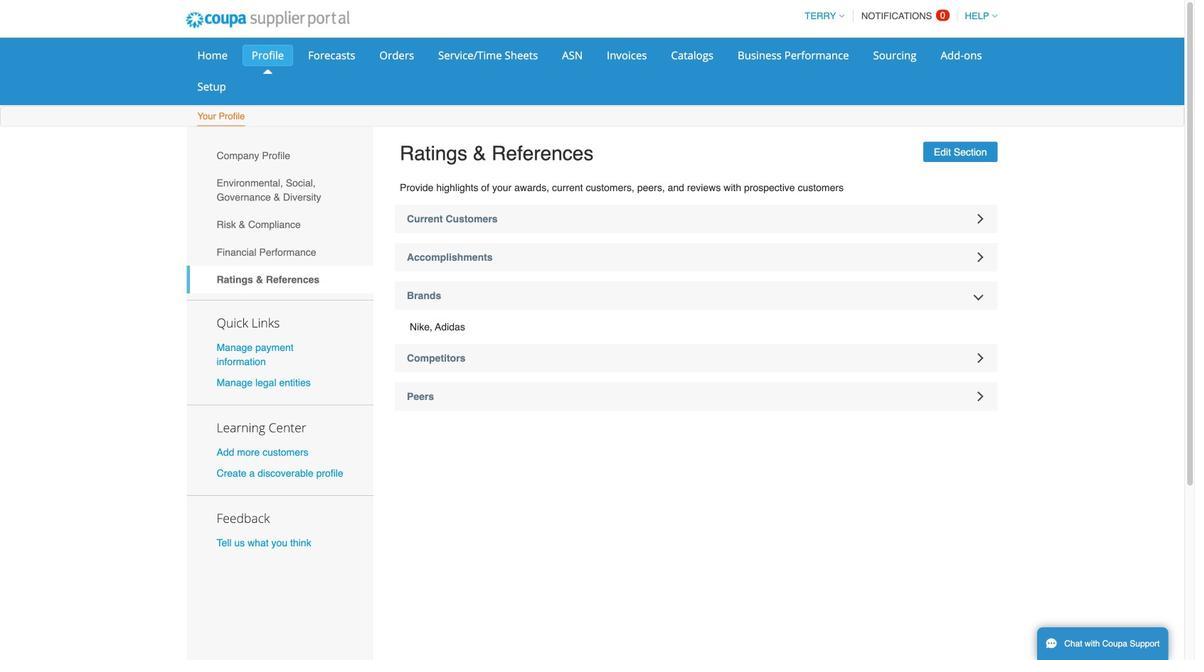 Task type: locate. For each thing, give the bounding box(es) containing it.
heading
[[395, 205, 998, 233], [395, 243, 998, 272], [395, 282, 998, 310], [395, 344, 998, 373], [395, 383, 998, 411]]

navigation
[[798, 2, 998, 30]]



Task type: vqa. For each thing, say whether or not it's contained in the screenshot.
1st Heading
yes



Task type: describe. For each thing, give the bounding box(es) containing it.
2 heading from the top
[[395, 243, 998, 272]]

coupa supplier portal image
[[176, 2, 359, 38]]

3 heading from the top
[[395, 282, 998, 310]]

4 heading from the top
[[395, 344, 998, 373]]

1 heading from the top
[[395, 205, 998, 233]]

5 heading from the top
[[395, 383, 998, 411]]



